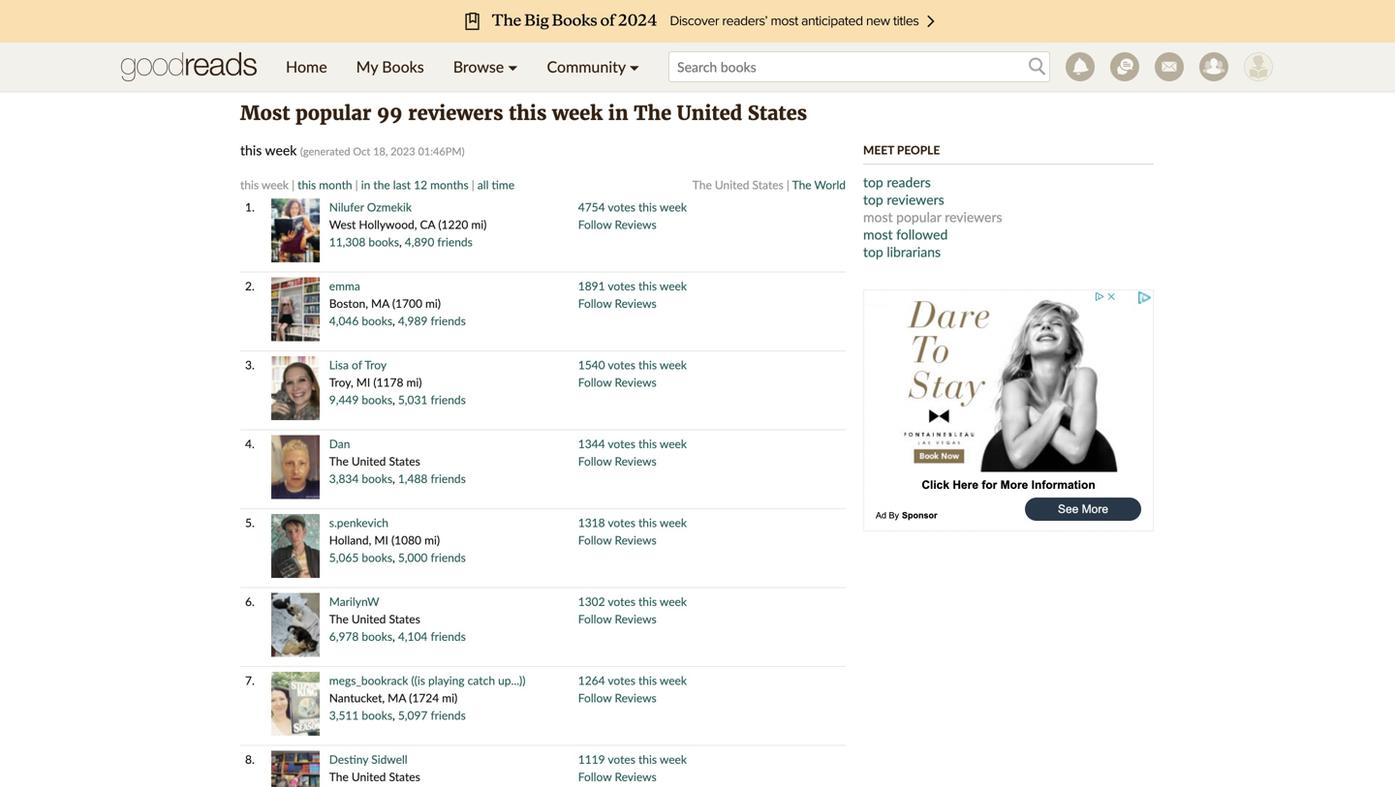 Task type: vqa. For each thing, say whether or not it's contained in the screenshot.


Task type: describe. For each thing, give the bounding box(es) containing it.
follow for 1540
[[578, 376, 612, 390]]

this inside 1264 votes this week follow reviews
[[639, 674, 657, 688]]

, inside marilynw the united states 6,978 books , 4,104 friends
[[393, 630, 395, 644]]

1 top from the top
[[864, 174, 884, 190]]

2023
[[391, 145, 415, 158]]

s.penkevich
[[329, 516, 389, 530]]

marilynw the united states 6,978 books , 4,104 friends
[[329, 595, 466, 644]]

readers
[[887, 174, 931, 190]]

mi) inside lisa of troy troy, mi (1178 mi) 9,449 books , 5,031 friends
[[407, 376, 422, 390]]

dan image
[[271, 436, 320, 500]]

Search books text field
[[669, 51, 1051, 82]]

4754
[[578, 200, 605, 214]]

united inside destiny sidwell the united states
[[352, 771, 386, 785]]

this inside 1318 votes this week follow reviews
[[639, 516, 657, 530]]

1264 votes this week link
[[578, 674, 687, 688]]

this inside 1119 votes this week follow reviews
[[639, 753, 657, 767]]

follow reviews link for 1891
[[578, 297, 657, 311]]

votes for 1344
[[608, 437, 636, 451]]

1318 votes this week link
[[578, 516, 687, 530]]

month
[[319, 178, 352, 192]]

1119 votes this week follow reviews
[[578, 753, 687, 785]]

top reviewers link
[[864, 191, 945, 208]]

destiny sidwell the united states
[[329, 753, 420, 785]]

books inside nilufer ozmekik west hollywood, ca (1220 mi) 11,308 books , 4,890 friends
[[369, 235, 399, 249]]

the inside marilynw the united states 6,978 books , 4,104 friends
[[329, 613, 349, 627]]

my group discussions image
[[1111, 52, 1140, 81]]

megs_bookrack ((is playing catch up...)) nantucket, ma (1724 mi) 3,511 books , 5,097 friends
[[329, 674, 526, 723]]

week for 1344 votes this week follow reviews
[[660, 437, 687, 451]]

4.
[[245, 437, 255, 451]]

(generated
[[300, 145, 350, 158]]

4,890
[[405, 235, 435, 249]]

nantucket,
[[329, 692, 385, 706]]

playing
[[428, 674, 465, 688]]

my
[[356, 57, 378, 76]]

friends inside dan the united states 3,834 books , 1,488 friends
[[431, 472, 466, 486]]

united up the united states link
[[677, 101, 743, 126]]

this up 1.
[[240, 178, 259, 192]]

s.penkevich link
[[329, 516, 389, 530]]

books inside s.penkevich holland, mi (1080 mi) 5,065 books , 5,000 friends
[[362, 551, 393, 565]]

the united states | the world
[[693, 178, 846, 192]]

4,104
[[398, 630, 428, 644]]

this inside 1891 votes this week follow reviews
[[639, 279, 657, 293]]

lisa of troy image
[[271, 357, 320, 421]]

browse ▾
[[453, 57, 518, 76]]

inbox image
[[1155, 52, 1184, 81]]

meet
[[864, 143, 895, 157]]

, inside dan the united states 3,834 books , 1,488 friends
[[393, 472, 395, 486]]

1.
[[245, 200, 255, 214]]

friends inside nilufer ozmekik west hollywood, ca (1220 mi) 11,308 books , 4,890 friends
[[438, 235, 473, 249]]

browse
[[453, 57, 504, 76]]

emma link
[[329, 279, 360, 293]]

8.
[[245, 753, 255, 767]]

this week (generated oct 18, 2023 01:46pm)
[[240, 142, 465, 158]]

home
[[286, 57, 327, 76]]

this month link
[[298, 178, 352, 192]]

(1700
[[392, 297, 423, 311]]

books inside lisa of troy troy, mi (1178 mi) 9,449 books , 5,031 friends
[[362, 393, 393, 407]]

top readers top reviewers most popular reviewers most followed top librarians
[[864, 174, 1003, 260]]

01:46pm)
[[418, 145, 465, 158]]

reviews for 1302
[[615, 613, 657, 627]]

mi inside lisa of troy troy, mi (1178 mi) 9,449 books , 5,031 friends
[[356, 376, 371, 390]]

1,488 friends link
[[398, 472, 466, 486]]

nilufer ozmekik image
[[271, 199, 320, 263]]

states inside destiny sidwell the united states
[[389, 771, 420, 785]]

5,031
[[398, 393, 428, 407]]

5,097 friends link
[[398, 709, 466, 723]]

1344 votes this week follow reviews
[[578, 437, 687, 469]]

ruby anderson image
[[1244, 52, 1274, 81]]

, inside nilufer ozmekik west hollywood, ca (1220 mi) 11,308 books , 4,890 friends
[[399, 235, 402, 249]]

follow for 1318
[[578, 534, 612, 548]]

11,308
[[329, 235, 366, 249]]

99
[[377, 101, 403, 126]]

this left month
[[298, 178, 316, 192]]

emma
[[329, 279, 360, 293]]

1119
[[578, 753, 605, 767]]

reviews for 1119
[[615, 771, 657, 785]]

1540
[[578, 358, 605, 372]]

, inside megs_bookrack ((is playing catch up...)) nantucket, ma (1724 mi) 3,511 books , 5,097 friends
[[393, 709, 395, 723]]

1 | from the left
[[292, 178, 295, 192]]

11,308 books link
[[329, 235, 399, 249]]

browse ▾ button
[[439, 43, 533, 91]]

18,
[[373, 145, 388, 158]]

week for 1891 votes this week follow reviews
[[660, 279, 687, 293]]

megs_bookrack ((is playing catch up...)) link
[[329, 674, 526, 688]]

votes for 1264
[[608, 674, 636, 688]]

home link
[[271, 43, 342, 91]]

, inside s.penkevich holland, mi (1080 mi) 5,065 books , 5,000 friends
[[393, 551, 395, 565]]

s.penkevich holland, mi (1080 mi) 5,065 books , 5,000 friends
[[329, 516, 466, 565]]

states inside dan the united states 3,834 books , 1,488 friends
[[389, 455, 420, 469]]

4,989 friends link
[[398, 314, 466, 328]]

3,834
[[329, 472, 359, 486]]

follow reviews link for 1119
[[578, 771, 657, 785]]

3 | from the left
[[472, 178, 475, 192]]

boston,
[[329, 297, 368, 311]]

destiny sidwell link
[[329, 753, 408, 767]]

follow for 4754
[[578, 218, 612, 232]]

united left the world link
[[715, 178, 750, 192]]

hollywood,
[[359, 218, 417, 232]]

1302 votes this week follow reviews
[[578, 595, 687, 627]]

most popular reviewers link
[[864, 209, 1003, 225]]

3,511
[[329, 709, 359, 723]]

6.
[[245, 595, 255, 609]]

reviewers for this
[[408, 101, 504, 126]]

world
[[815, 178, 846, 192]]

1891
[[578, 279, 605, 293]]

nilufer
[[329, 200, 364, 214]]

west
[[329, 218, 356, 232]]

meet people
[[864, 143, 940, 157]]

lisa of troy troy, mi (1178 mi) 9,449 books , 5,031 friends
[[329, 358, 466, 407]]

ma inside megs_bookrack ((is playing catch up...)) nantucket, ma (1724 mi) 3,511 books , 5,097 friends
[[388, 692, 406, 706]]

follow for 1891
[[578, 297, 612, 311]]

most popular 99 reviewers this week in the united states
[[240, 101, 808, 126]]

mi) inside megs_bookrack ((is playing catch up...)) nantucket, ma (1724 mi) 3,511 books , 5,097 friends
[[442, 692, 458, 706]]

follow reviews link for 4754
[[578, 218, 657, 232]]

friends inside emma boston, ma (1700 mi) 4,046 books , 4,989 friends
[[431, 314, 466, 328]]

followed
[[897, 226, 948, 243]]

votes for 1119
[[608, 753, 636, 767]]

troy
[[365, 358, 387, 372]]

follow for 1302
[[578, 613, 612, 627]]

follow for 1119
[[578, 771, 612, 785]]

destiny sidwell image
[[271, 752, 320, 788]]

ma inside emma boston, ma (1700 mi) 4,046 books , 4,989 friends
[[371, 297, 389, 311]]

1891 votes this week follow reviews
[[578, 279, 687, 311]]

the inside destiny sidwell the united states
[[329, 771, 349, 785]]

books
[[382, 57, 424, 76]]

3,834 books link
[[329, 472, 393, 486]]

states inside marilynw the united states 6,978 books , 4,104 friends
[[389, 613, 420, 627]]

5,031 friends link
[[398, 393, 466, 407]]

states up the united states | the world
[[748, 101, 808, 126]]

((is
[[411, 674, 425, 688]]

books inside marilynw the united states 6,978 books , 4,104 friends
[[362, 630, 393, 644]]

9,449
[[329, 393, 359, 407]]

week for 4754 votes  this week follow reviews
[[660, 200, 687, 214]]

this inside 1540 votes this week follow reviews
[[639, 358, 657, 372]]

megs_bookrack ((is playing catch up...)) image
[[271, 673, 320, 737]]

librarians
[[887, 244, 941, 260]]

votes for 4754
[[608, 200, 636, 214]]

week down most
[[265, 142, 297, 158]]

this inside 4754 votes  this week follow reviews
[[639, 200, 657, 214]]

advertisement element
[[864, 290, 1154, 532]]

sidwell
[[371, 753, 408, 767]]

2.
[[245, 279, 255, 293]]

votes for 1302
[[608, 595, 636, 609]]

notifications image
[[1066, 52, 1095, 81]]

follow reviews link for 1540
[[578, 376, 657, 390]]

dan link
[[329, 437, 350, 451]]

friends inside marilynw the united states 6,978 books , 4,104 friends
[[431, 630, 466, 644]]

4,890 friends link
[[405, 235, 473, 249]]

7.
[[245, 674, 255, 688]]

votes for 1318
[[608, 516, 636, 530]]

this down browse ▾ dropdown button
[[509, 101, 547, 126]]

2 | from the left
[[355, 178, 358, 192]]



Task type: locate. For each thing, give the bounding box(es) containing it.
4 votes from the top
[[608, 437, 636, 451]]

friends right 5,031
[[431, 393, 466, 407]]

mi) inside emma boston, ma (1700 mi) 4,046 books , 4,989 friends
[[426, 297, 441, 311]]

follow reviews link for 1302
[[578, 613, 657, 627]]

reviewers for most
[[887, 191, 945, 208]]

4 follow reviews link from the top
[[578, 455, 657, 469]]

votes inside 4754 votes  this week follow reviews
[[608, 200, 636, 214]]

follow reviews link down 1318 votes this week link
[[578, 534, 657, 548]]

mi inside s.penkevich holland, mi (1080 mi) 5,065 books , 5,000 friends
[[374, 534, 389, 548]]

emma image
[[271, 278, 320, 342]]

5 votes from the top
[[608, 516, 636, 530]]

this right 1302
[[639, 595, 657, 609]]

reviews down the 1119 votes this week link
[[615, 771, 657, 785]]

friends inside megs_bookrack ((is playing catch up...)) nantucket, ma (1724 mi) 3,511 books , 5,097 friends
[[431, 709, 466, 723]]

reviewers up 01:46pm)
[[408, 101, 504, 126]]

all
[[478, 178, 489, 192]]

2 most from the top
[[864, 226, 893, 243]]

reviews for 1318
[[615, 534, 657, 548]]

0 vertical spatial reviewers
[[408, 101, 504, 126]]

follow inside 1344 votes this week follow reviews
[[578, 455, 612, 469]]

follow inside 1318 votes this week follow reviews
[[578, 534, 612, 548]]

1 horizontal spatial in
[[608, 101, 629, 126]]

3 top from the top
[[864, 244, 884, 260]]

in the last 12 months link
[[361, 178, 469, 192]]

follow
[[578, 218, 612, 232], [578, 297, 612, 311], [578, 376, 612, 390], [578, 455, 612, 469], [578, 534, 612, 548], [578, 613, 612, 627], [578, 692, 612, 706], [578, 771, 612, 785]]

reviews inside 1891 votes this week follow reviews
[[615, 297, 657, 311]]

▾ inside dropdown button
[[508, 57, 518, 76]]

all time link
[[478, 178, 515, 192]]

menu containing home
[[271, 43, 654, 91]]

▾ for browse ▾
[[508, 57, 518, 76]]

mi left (1080 at the left of the page
[[374, 534, 389, 548]]

votes inside 1119 votes this week follow reviews
[[608, 753, 636, 767]]

week inside 4754 votes  this week follow reviews
[[660, 200, 687, 214]]

reviews for 1344
[[615, 455, 657, 469]]

votes inside 1318 votes this week follow reviews
[[608, 516, 636, 530]]

follow inside 4754 votes  this week follow reviews
[[578, 218, 612, 232]]

3 reviews from the top
[[615, 376, 657, 390]]

votes for 1891
[[608, 279, 636, 293]]

1 horizontal spatial reviewers
[[887, 191, 945, 208]]

6 follow from the top
[[578, 613, 612, 627]]

week inside 1540 votes this week follow reviews
[[660, 358, 687, 372]]

4,046 books link
[[329, 314, 393, 328]]

friends right 4,989
[[431, 314, 466, 328]]

months
[[430, 178, 469, 192]]

friends right 4,104
[[431, 630, 466, 644]]

follow down 4754
[[578, 218, 612, 232]]

0 horizontal spatial mi
[[356, 376, 371, 390]]

books down nantucket,
[[362, 709, 393, 723]]

votes inside 1891 votes this week follow reviews
[[608, 279, 636, 293]]

follow down 1891
[[578, 297, 612, 311]]

my books link
[[342, 43, 439, 91]]

week inside 1344 votes this week follow reviews
[[660, 437, 687, 451]]

most followed link
[[864, 226, 948, 243]]

1318 votes this week follow reviews
[[578, 516, 687, 548]]

1 vertical spatial ma
[[388, 692, 406, 706]]

week down 1344 votes this week follow reviews
[[660, 516, 687, 530]]

0 horizontal spatial popular
[[296, 101, 372, 126]]

reviews for 4754
[[615, 218, 657, 232]]

0 vertical spatial mi
[[356, 376, 371, 390]]

friend requests image
[[1200, 52, 1229, 81]]

reviews down 1344 votes this week link
[[615, 455, 657, 469]]

ozmekik
[[367, 200, 412, 214]]

week inside 1119 votes this week follow reviews
[[660, 753, 687, 767]]

reviews inside 1344 votes this week follow reviews
[[615, 455, 657, 469]]

week inside 1891 votes this week follow reviews
[[660, 279, 687, 293]]

this week | this month | in the last 12 months | all time
[[240, 178, 515, 192]]

states left the world link
[[753, 178, 784, 192]]

1 horizontal spatial mi
[[374, 534, 389, 548]]

books right 4,046
[[362, 314, 393, 328]]

5 follow reviews link from the top
[[578, 534, 657, 548]]

| left all on the top left of page
[[472, 178, 475, 192]]

follow inside 1264 votes this week follow reviews
[[578, 692, 612, 706]]

votes right "1318"
[[608, 516, 636, 530]]

, left 4,104
[[393, 630, 395, 644]]

1 votes from the top
[[608, 200, 636, 214]]

week left the this month link
[[262, 178, 289, 192]]

most
[[240, 101, 290, 126]]

time
[[492, 178, 515, 192]]

6 reviews from the top
[[615, 613, 657, 627]]

1540 votes this week link
[[578, 358, 687, 372]]

5.
[[245, 516, 255, 530]]

in left the
[[361, 178, 371, 192]]

ca
[[420, 218, 435, 232]]

, inside lisa of troy troy, mi (1178 mi) 9,449 books , 5,031 friends
[[393, 393, 395, 407]]

votes right the 1119
[[608, 753, 636, 767]]

follow inside '1302 votes this week follow reviews'
[[578, 613, 612, 627]]

0 vertical spatial in
[[608, 101, 629, 126]]

3,511 books link
[[329, 709, 393, 723]]

this right 1891
[[639, 279, 657, 293]]

menu
[[271, 43, 654, 91]]

mi
[[356, 376, 371, 390], [374, 534, 389, 548]]

1344 votes this week link
[[578, 437, 687, 451]]

troy,
[[329, 376, 353, 390]]

mi) up 4,989 friends "link" at the left top of page
[[426, 297, 441, 311]]

the inside dan the united states 3,834 books , 1,488 friends
[[329, 455, 349, 469]]

| right month
[[355, 178, 358, 192]]

states up 1,488
[[389, 455, 420, 469]]

▾ inside popup button
[[630, 57, 640, 76]]

▾ right browse
[[508, 57, 518, 76]]

friends right 1,488
[[431, 472, 466, 486]]

| left the this month link
[[292, 178, 295, 192]]

follow reviews link for 1318
[[578, 534, 657, 548]]

reviews down 1302 votes this week link
[[615, 613, 657, 627]]

votes
[[608, 200, 636, 214], [608, 279, 636, 293], [608, 358, 636, 372], [608, 437, 636, 451], [608, 516, 636, 530], [608, 595, 636, 609], [608, 674, 636, 688], [608, 753, 636, 767]]

books
[[369, 235, 399, 249], [362, 314, 393, 328], [362, 393, 393, 407], [362, 472, 393, 486], [362, 551, 393, 565], [362, 630, 393, 644], [362, 709, 393, 723]]

0 horizontal spatial reviewers
[[408, 101, 504, 126]]

reviews inside 1318 votes this week follow reviews
[[615, 534, 657, 548]]

week inside 1318 votes this week follow reviews
[[660, 516, 687, 530]]

3 follow from the top
[[578, 376, 612, 390]]

week for 1119 votes this week follow reviews
[[660, 753, 687, 767]]

, left 5,097
[[393, 709, 395, 723]]

states up 4,104
[[389, 613, 420, 627]]

reviews for 1264
[[615, 692, 657, 706]]

1 horizontal spatial ▾
[[630, 57, 640, 76]]

reviewers down the readers
[[887, 191, 945, 208]]

mi) up 5,031
[[407, 376, 422, 390]]

1 vertical spatial reviewers
[[887, 191, 945, 208]]

votes inside '1302 votes this week follow reviews'
[[608, 595, 636, 609]]

0 horizontal spatial ▾
[[508, 57, 518, 76]]

community ▾
[[547, 57, 640, 76]]

votes right 1344 at the left of the page
[[608, 437, 636, 451]]

reviews inside '1302 votes this week follow reviews'
[[615, 613, 657, 627]]

follow reviews link for 1264
[[578, 692, 657, 706]]

4,104 friends link
[[398, 630, 466, 644]]

books down '(1178' in the left of the page
[[362, 393, 393, 407]]

4 reviews from the top
[[615, 455, 657, 469]]

megs_bookrack
[[329, 674, 408, 688]]

2 top from the top
[[864, 191, 884, 208]]

0 vertical spatial popular
[[296, 101, 372, 126]]

8 follow reviews link from the top
[[578, 771, 657, 785]]

1 vertical spatial top
[[864, 191, 884, 208]]

this right the 1119
[[639, 753, 657, 767]]

this right 1540
[[639, 358, 657, 372]]

dan the united states 3,834 books , 1,488 friends
[[329, 437, 466, 486]]

reviews inside 1119 votes this week follow reviews
[[615, 771, 657, 785]]

votes for 1540
[[608, 358, 636, 372]]

5,065 books link
[[329, 551, 393, 565]]

votes right 1302
[[608, 595, 636, 609]]

week down 1891 votes this week follow reviews
[[660, 358, 687, 372]]

5,065
[[329, 551, 359, 565]]

1,488
[[398, 472, 428, 486]]

votes right 1264
[[608, 674, 636, 688]]

1 vertical spatial popular
[[897, 209, 942, 225]]

0 vertical spatial ma
[[371, 297, 389, 311]]

marilynw link
[[329, 595, 379, 609]]

1 vertical spatial mi
[[374, 534, 389, 548]]

4754 votes  this week link
[[578, 200, 687, 214]]

week for 1540 votes this week follow reviews
[[660, 358, 687, 372]]

0 vertical spatial top
[[864, 174, 884, 190]]

1119 votes this week link
[[578, 753, 687, 767]]

votes right 1891
[[608, 279, 636, 293]]

7 votes from the top
[[608, 674, 636, 688]]

books right 6,978
[[362, 630, 393, 644]]

1 vertical spatial in
[[361, 178, 371, 192]]

this inside '1302 votes this week follow reviews'
[[639, 595, 657, 609]]

top down top readers link
[[864, 191, 884, 208]]

9,449 books link
[[329, 393, 393, 407]]

mi) down playing
[[442, 692, 458, 706]]

the
[[374, 178, 390, 192]]

this right 1264
[[639, 674, 657, 688]]

follow inside 1119 votes this week follow reviews
[[578, 771, 612, 785]]

week right 4754
[[660, 200, 687, 214]]

of
[[352, 358, 362, 372]]

votes inside 1540 votes this week follow reviews
[[608, 358, 636, 372]]

1 most from the top
[[864, 209, 893, 225]]

4754 votes  this week follow reviews
[[578, 200, 687, 232]]

week inside 1264 votes this week follow reviews
[[660, 674, 687, 688]]

united up '3,834 books' link
[[352, 455, 386, 469]]

in for the
[[608, 101, 629, 126]]

(1178
[[373, 376, 404, 390]]

most up top librarians link
[[864, 226, 893, 243]]

most down top reviewers 'link'
[[864, 209, 893, 225]]

follow down 1344 at the left of the page
[[578, 455, 612, 469]]

1344
[[578, 437, 605, 451]]

this right "1318"
[[639, 516, 657, 530]]

, inside emma boston, ma (1700 mi) 4,046 books , 4,989 friends
[[393, 314, 395, 328]]

2 vertical spatial top
[[864, 244, 884, 260]]

reviewers
[[408, 101, 504, 126], [887, 191, 945, 208], [945, 209, 1003, 225]]

(1220
[[438, 218, 468, 232]]

6,978
[[329, 630, 359, 644]]

this
[[509, 101, 547, 126], [240, 142, 262, 158], [240, 178, 259, 192], [298, 178, 316, 192], [639, 200, 657, 214], [639, 279, 657, 293], [639, 358, 657, 372], [639, 437, 657, 451], [639, 516, 657, 530], [639, 595, 657, 609], [639, 674, 657, 688], [639, 753, 657, 767]]

reviews for 1540
[[615, 376, 657, 390]]

states down the sidwell
[[389, 771, 420, 785]]

marilynw image
[[271, 594, 320, 658]]

friends down (1724
[[431, 709, 466, 723]]

united down destiny sidwell link
[[352, 771, 386, 785]]

week down '1302 votes this week follow reviews'
[[660, 674, 687, 688]]

8 reviews from the top
[[615, 771, 657, 785]]

votes inside 1264 votes this week follow reviews
[[608, 674, 636, 688]]

reviews for 1891
[[615, 297, 657, 311]]

1 follow from the top
[[578, 218, 612, 232]]

united inside dan the united states 3,834 books , 1,488 friends
[[352, 455, 386, 469]]

follow reviews link down 1302 votes this week link
[[578, 613, 657, 627]]

1 follow reviews link from the top
[[578, 218, 657, 232]]

2 ▾ from the left
[[630, 57, 640, 76]]

this right 1344 at the left of the page
[[639, 437, 657, 451]]

reviews inside 4754 votes  this week follow reviews
[[615, 218, 657, 232]]

oct
[[353, 145, 371, 158]]

▾ right community in the left top of the page
[[630, 57, 640, 76]]

top down most followed 'link'
[[864, 244, 884, 260]]

, left 4,989
[[393, 314, 395, 328]]

follow down "1318"
[[578, 534, 612, 548]]

in
[[608, 101, 629, 126], [361, 178, 371, 192]]

follow down 1264
[[578, 692, 612, 706]]

in down community ▾ popup button at left top
[[608, 101, 629, 126]]

5 reviews from the top
[[615, 534, 657, 548]]

week down 1318 votes this week follow reviews
[[660, 595, 687, 609]]

2 horizontal spatial reviewers
[[945, 209, 1003, 225]]

books inside megs_bookrack ((is playing catch up...)) nantucket, ma (1724 mi) 3,511 books , 5,097 friends
[[362, 709, 393, 723]]

(1724
[[409, 692, 439, 706]]

week for 1264 votes this week follow reviews
[[660, 674, 687, 688]]

4 | from the left
[[787, 178, 790, 192]]

6 votes from the top
[[608, 595, 636, 609]]

2 reviews from the top
[[615, 297, 657, 311]]

2 follow from the top
[[578, 297, 612, 311]]

follow reviews link for 1344
[[578, 455, 657, 469]]

nilufer ozmekik link
[[329, 200, 412, 214]]

books inside emma boston, ma (1700 mi) 4,046 books , 4,989 friends
[[362, 314, 393, 328]]

week inside '1302 votes this week follow reviews'
[[660, 595, 687, 609]]

reviews inside 1264 votes this week follow reviews
[[615, 692, 657, 706]]

week down community in the left top of the page
[[552, 101, 603, 126]]

1 horizontal spatial popular
[[897, 209, 942, 225]]

7 follow reviews link from the top
[[578, 692, 657, 706]]

7 follow from the top
[[578, 692, 612, 706]]

, left 4,890
[[399, 235, 402, 249]]

1 reviews from the top
[[615, 218, 657, 232]]

friends inside s.penkevich holland, mi (1080 mi) 5,065 books , 5,000 friends
[[431, 551, 466, 565]]

2 vertical spatial reviewers
[[945, 209, 1003, 225]]

8 votes from the top
[[608, 753, 636, 767]]

the world link
[[792, 178, 846, 192]]

mi) right (1220
[[471, 218, 487, 232]]

follow down 1302
[[578, 613, 612, 627]]

the united states link
[[693, 178, 784, 192]]

5,000 friends link
[[398, 551, 466, 565]]

mi) inside s.penkevich holland, mi (1080 mi) 5,065 books , 5,000 friends
[[425, 534, 440, 548]]

1 ▾ from the left
[[508, 57, 518, 76]]

this right 4754
[[639, 200, 657, 214]]

follow reviews link down 1344 votes this week link
[[578, 455, 657, 469]]

1891 votes this week link
[[578, 279, 687, 293]]

follow down the 1119
[[578, 771, 612, 785]]

mi) up 5,000 friends link
[[425, 534, 440, 548]]

7 reviews from the top
[[615, 692, 657, 706]]

follow reviews link down 1540 votes this week link on the left top of the page
[[578, 376, 657, 390]]

my books
[[356, 57, 424, 76]]

popular inside top readers top reviewers most popular reviewers most followed top librarians
[[897, 209, 942, 225]]

week down 4754 votes  this week follow reviews
[[660, 279, 687, 293]]

books right 3,834 in the left of the page
[[362, 472, 393, 486]]

follow reviews link down '1264 votes this week' link at bottom left
[[578, 692, 657, 706]]

books down holland,
[[362, 551, 393, 565]]

follow inside 1891 votes this week follow reviews
[[578, 297, 612, 311]]

reviews
[[615, 218, 657, 232], [615, 297, 657, 311], [615, 376, 657, 390], [615, 455, 657, 469], [615, 534, 657, 548], [615, 613, 657, 627], [615, 692, 657, 706], [615, 771, 657, 785]]

catch
[[468, 674, 495, 688]]

follow down 1540
[[578, 376, 612, 390]]

week
[[552, 101, 603, 126], [265, 142, 297, 158], [262, 178, 289, 192], [660, 200, 687, 214], [660, 279, 687, 293], [660, 358, 687, 372], [660, 437, 687, 451], [660, 516, 687, 530], [660, 595, 687, 609], [660, 674, 687, 688], [660, 753, 687, 767]]

s.penkevich image
[[271, 515, 320, 579]]

dan
[[329, 437, 350, 451]]

0 horizontal spatial in
[[361, 178, 371, 192]]

follow reviews link down "1891 votes this week" 'link'
[[578, 297, 657, 311]]

1 vertical spatial most
[[864, 226, 893, 243]]

6 follow reviews link from the top
[[578, 613, 657, 627]]

votes inside 1344 votes this week follow reviews
[[608, 437, 636, 451]]

friends inside lisa of troy troy, mi (1178 mi) 9,449 books , 5,031 friends
[[431, 393, 466, 407]]

reviews down '1264 votes this week' link at bottom left
[[615, 692, 657, 706]]

reviews down 1318 votes this week link
[[615, 534, 657, 548]]

, down '(1178' in the left of the page
[[393, 393, 395, 407]]

2 votes from the top
[[608, 279, 636, 293]]

united inside marilynw the united states 6,978 books , 4,104 friends
[[352, 613, 386, 627]]

votes right 1540
[[608, 358, 636, 372]]

(1080
[[392, 534, 422, 548]]

5 follow from the top
[[578, 534, 612, 548]]

books down the hollywood,
[[369, 235, 399, 249]]

, left 5,000
[[393, 551, 395, 565]]

4,046
[[329, 314, 359, 328]]

lisa of troy link
[[329, 358, 387, 372]]

top librarians link
[[864, 244, 941, 260]]

,
[[399, 235, 402, 249], [393, 314, 395, 328], [393, 393, 395, 407], [393, 472, 395, 486], [393, 551, 395, 565], [393, 630, 395, 644], [393, 709, 395, 723]]

0 vertical spatial most
[[864, 209, 893, 225]]

lisa
[[329, 358, 349, 372]]

popular up (generated
[[296, 101, 372, 126]]

most
[[864, 209, 893, 225], [864, 226, 893, 243]]

top readers link
[[864, 174, 931, 190]]

this inside 1344 votes this week follow reviews
[[639, 437, 657, 451]]

reviewers up followed
[[945, 209, 1003, 225]]

4 follow from the top
[[578, 455, 612, 469]]

Search for books to add to your shelves search field
[[669, 51, 1051, 82]]

follow for 1264
[[578, 692, 612, 706]]

1302 votes this week link
[[578, 595, 687, 609]]

| left the world link
[[787, 178, 790, 192]]

last
[[393, 178, 411, 192]]

follow inside 1540 votes this week follow reviews
[[578, 376, 612, 390]]

united
[[677, 101, 743, 126], [715, 178, 750, 192], [352, 455, 386, 469], [352, 613, 386, 627], [352, 771, 386, 785]]

follow reviews link down the 1119 votes this week link
[[578, 771, 657, 785]]

week for 1318 votes this week follow reviews
[[660, 516, 687, 530]]

reviews down "1891 votes this week" 'link'
[[615, 297, 657, 311]]

3 follow reviews link from the top
[[578, 376, 657, 390]]

mi) inside nilufer ozmekik west hollywood, ca (1220 mi) 11,308 books , 4,890 friends
[[471, 218, 487, 232]]

in for the
[[361, 178, 371, 192]]

community ▾ button
[[533, 43, 654, 91]]

popular
[[296, 101, 372, 126], [897, 209, 942, 225]]

week for 1302 votes this week follow reviews
[[660, 595, 687, 609]]

▾ for community ▾
[[630, 57, 640, 76]]

follow for 1344
[[578, 455, 612, 469]]

ma up 5,097
[[388, 692, 406, 706]]

reviews down 1540 votes this week link on the left top of the page
[[615, 376, 657, 390]]

friends down (1220
[[438, 235, 473, 249]]

reviews inside 1540 votes this week follow reviews
[[615, 376, 657, 390]]

8 follow from the top
[[578, 771, 612, 785]]

3 votes from the top
[[608, 358, 636, 372]]

this down most
[[240, 142, 262, 158]]

books inside dan the united states 3,834 books , 1,488 friends
[[362, 472, 393, 486]]

2 follow reviews link from the top
[[578, 297, 657, 311]]



